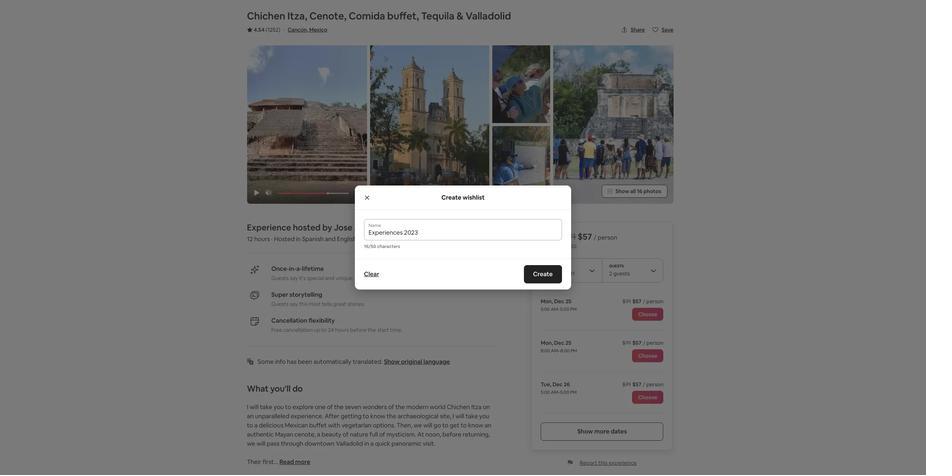 Task type: vqa. For each thing, say whether or not it's contained in the screenshot.
Mon, Dec 25 8:00 AM–8:00 PM's PM
yes



Task type: locate. For each thing, give the bounding box(es) containing it.
1 am–5:00 from the top
[[551, 306, 570, 313]]

info
[[275, 358, 286, 366]]

i
[[247, 403, 249, 411], [453, 412, 454, 420]]

know up returning,
[[469, 422, 484, 430]]

1 horizontal spatial take
[[466, 412, 478, 420]]

show left 16
[[616, 188, 630, 195]]

0 vertical spatial an
[[247, 412, 254, 420]]

am–5:00 down 26
[[551, 390, 570, 396]]

visit.
[[423, 440, 436, 448]]

person for mon, dec 25 8:00 am–8:00 pm
[[647, 340, 664, 346]]

show
[[616, 188, 630, 195], [541, 242, 555, 249], [384, 358, 400, 366], [578, 428, 594, 436]]

say down storytelling
[[290, 301, 298, 308]]

1 25 from the top
[[566, 298, 572, 305]]

show more dates
[[578, 428, 627, 436]]

1 horizontal spatial an
[[485, 422, 492, 430]]

chichen up the site,
[[447, 403, 470, 411]]

valladolid inside i will take you to explore one of the seven wonders of the modern world chichen itza on an unparalleled experience. after getting to know the archaeological site, i will take you to a delicious mexican buffet with vegetarian options. then, we will go to get to know an authentic mayan cenote, a beauty of nature full of mysticism. at noon, before returning, we will pass through downtown valladolid in a quick panoramic visit.
[[336, 440, 363, 448]]

1 vertical spatial more
[[295, 458, 311, 466]]

read more
[[280, 458, 311, 466]]

0 horizontal spatial know
[[371, 412, 386, 420]]

0 horizontal spatial create
[[442, 193, 462, 201]]

1 horizontal spatial before
[[443, 431, 462, 439]]

2 vertical spatial choose
[[639, 394, 658, 401]]

valladolid right &
[[466, 10, 512, 22]]

2 vertical spatial $71 $57 / person
[[623, 381, 664, 388]]

1 vertical spatial this
[[599, 460, 608, 466]]

of right wonders
[[389, 403, 394, 411]]

create for create
[[534, 270, 553, 278]]

mysticism.
[[387, 431, 416, 439]]

1 horizontal spatial create
[[534, 270, 553, 278]]

a
[[255, 422, 258, 430], [317, 431, 321, 439], [371, 440, 374, 448]]

pm inside tue, dec 26 5:00 am–5:00 pm
[[571, 390, 577, 396]]

read
[[280, 458, 294, 466]]

to up authentic at left bottom
[[247, 422, 253, 430]]

to right the get
[[461, 422, 467, 430]]

learn more about the host, jose antonio. image
[[475, 222, 496, 244], [475, 222, 496, 244]]

0 vertical spatial mon,
[[541, 298, 554, 305]]

0 vertical spatial we
[[414, 422, 422, 430]]

0 vertical spatial hours
[[254, 235, 270, 243]]

0 horizontal spatial before
[[350, 327, 367, 333]]

chichen inside i will take you to explore one of the seven wonders of the modern world chichen itza on an unparalleled experience. after getting to know the archaeological site, i will take you to a delicious mexican buffet with vegetarian options. then, we will go to get to know an authentic mayan cenote, a beauty of nature full of mysticism. at noon, before returning, we will pass through downtown valladolid in a quick panoramic visit.
[[447, 403, 470, 411]]

1 vertical spatial in
[[365, 440, 369, 448]]

in right hosted
[[296, 235, 301, 243]]

/ for mon, dec 25 5:00 am–5:00 pm
[[644, 298, 646, 305]]

dec inside tue, dec 26 5:00 am–5:00 pm
[[553, 381, 563, 388]]

noon,
[[426, 431, 442, 439]]

dec
[[555, 298, 565, 305], [555, 340, 565, 346], [553, 381, 563, 388]]

0 horizontal spatial in
[[296, 235, 301, 243]]

say left it's
[[290, 275, 298, 282]]

2 vertical spatial pm
[[571, 390, 577, 396]]

experience photo 1 image
[[370, 45, 490, 204], [370, 45, 490, 204]]

more right read
[[295, 458, 311, 466]]

1 vertical spatial choose
[[639, 353, 658, 359]]

0 vertical spatial i
[[247, 403, 249, 411]]

a up authentic at left bottom
[[255, 422, 258, 430]]

we down archaeological
[[414, 422, 422, 430]]

1 vertical spatial dec
[[555, 340, 565, 346]]

1 vertical spatial valladolid
[[336, 440, 363, 448]]

cancellation flexibility free cancellation up to 24 hours before the start time.
[[272, 317, 403, 333]]

create
[[442, 193, 462, 201], [534, 270, 553, 278]]

pm inside mon, dec 25 5:00 am–5:00 pm
[[571, 306, 577, 313]]

you up 'unparalleled'
[[274, 403, 284, 411]]

mon,
[[541, 298, 554, 305], [541, 340, 554, 346]]

hours right 12 on the left
[[254, 235, 270, 243]]

$57 for tue, dec 26 5:00 am–5:00 pm
[[633, 381, 642, 388]]

to left 24
[[322, 327, 327, 333]]

on
[[483, 403, 490, 411]]

will down what
[[250, 403, 259, 411]]

5:00 down tue, at the bottom right of the page
[[541, 390, 550, 396]]

0 vertical spatial 5:00
[[541, 306, 550, 313]]

1 vertical spatial you
[[480, 412, 490, 420]]

0 vertical spatial this
[[299, 301, 308, 308]]

2 choose link from the top
[[633, 349, 664, 362]]

1 vertical spatial before
[[443, 431, 462, 439]]

know down wonders
[[371, 412, 386, 420]]

pm inside mon, dec 25 8:00 am–8:00 pm
[[571, 348, 578, 354]]

and right special
[[325, 275, 335, 282]]

this down storytelling
[[299, 301, 308, 308]]

0 vertical spatial chichen
[[247, 10, 286, 22]]

this right report
[[599, 460, 608, 466]]

12
[[247, 235, 253, 243]]

am–5:00 for 25
[[551, 306, 570, 313]]

will left go
[[424, 422, 433, 430]]

the inside cancellation flexibility free cancellation up to 24 hours before the start time.
[[368, 327, 376, 333]]

mon, for mon, dec 25 5:00 am–5:00 pm
[[541, 298, 554, 305]]

· right (1252)
[[284, 26, 285, 33]]

say inside super storytelling guests say this host tells great stories.
[[290, 301, 298, 308]]

you down on
[[480, 412, 490, 420]]

1 choose link from the top
[[633, 308, 664, 321]]

1 vertical spatial ·
[[272, 235, 273, 243]]

show left prices
[[541, 242, 555, 249]]

2 mon, from the top
[[541, 340, 554, 346]]

create left "wishlist" at the top of page
[[442, 193, 462, 201]]

·
[[284, 26, 285, 33], [272, 235, 273, 243]]

1 horizontal spatial in
[[365, 440, 369, 448]]

1 vertical spatial mon,
[[541, 340, 554, 346]]

guests inside once-in-a-lifetime guests say it's special and unique.
[[272, 275, 289, 282]]

i right the site,
[[453, 412, 454, 420]]

1 vertical spatial guests
[[272, 301, 289, 308]]

cancún,
[[288, 26, 308, 33]]

25 inside mon, dec 25 8:00 am–8:00 pm
[[566, 340, 572, 346]]

5:00 inside tue, dec 26 5:00 am–5:00 pm
[[541, 390, 550, 396]]

show inside from $71 $57 / person show all prices
[[541, 242, 555, 249]]

all
[[631, 188, 636, 195], [556, 242, 561, 249]]

read more button
[[280, 458, 311, 467]]

1 horizontal spatial chichen
[[447, 403, 470, 411]]

more inside button
[[295, 458, 311, 466]]

to right go
[[443, 422, 449, 430]]

start
[[377, 327, 389, 333]]

1 horizontal spatial ·
[[284, 26, 285, 33]]

2 $71 $57 / person from the top
[[623, 340, 664, 346]]

choose for mon, dec 25 5:00 am–5:00 pm
[[639, 311, 658, 318]]

all left prices
[[556, 242, 561, 249]]

1 vertical spatial choose link
[[633, 349, 664, 362]]

25 inside mon, dec 25 5:00 am–5:00 pm
[[566, 298, 572, 305]]

buffet
[[310, 422, 327, 430]]

automatically
[[314, 358, 352, 366]]

1 vertical spatial all
[[556, 242, 561, 249]]

0 horizontal spatial hours
[[254, 235, 270, 243]]

1 choose from the top
[[639, 311, 658, 318]]

0 horizontal spatial valladolid
[[336, 440, 363, 448]]

0 horizontal spatial take
[[260, 403, 273, 411]]

say inside once-in-a-lifetime guests say it's special and unique.
[[290, 275, 298, 282]]

0 horizontal spatial a
[[255, 422, 258, 430]]

1 vertical spatial say
[[290, 301, 298, 308]]

mon, dec 25 5:00 am–5:00 pm
[[541, 298, 577, 313]]

been
[[298, 358, 312, 366]]

delicious
[[259, 422, 284, 430]]

an up returning,
[[485, 422, 492, 430]]

dec left 26
[[553, 381, 563, 388]]

take down itza
[[466, 412, 478, 420]]

hours
[[254, 235, 270, 243], [335, 327, 349, 333]]

at
[[418, 431, 424, 439]]

of left nature
[[343, 431, 349, 439]]

2 choose from the top
[[639, 353, 658, 359]]

mon, inside mon, dec 25 5:00 am–5:00 pm
[[541, 298, 554, 305]]

0 horizontal spatial i
[[247, 403, 249, 411]]

1 vertical spatial and
[[325, 275, 335, 282]]

1 vertical spatial 5:00
[[541, 390, 550, 396]]

1 vertical spatial take
[[466, 412, 478, 420]]

and
[[325, 235, 336, 243], [325, 275, 335, 282]]

you
[[274, 403, 284, 411], [480, 412, 490, 420]]

i will take you to explore one of the seven wonders of the modern world chichen itza on an unparalleled experience. after getting to know the archaeological site, i will take you to a delicious mexican buffet with vegetarian options. then, we will go to get to know an authentic mayan cenote, a beauty of nature full of mysticism. at noon, before returning, we will pass through downtown valladolid in a quick panoramic visit.
[[247, 403, 492, 448]]

0 vertical spatial more
[[595, 428, 610, 436]]

1 vertical spatial hours
[[335, 327, 349, 333]]

$57 inside from $71 $57 / person show all prices
[[578, 231, 593, 242]]

1 horizontal spatial hours
[[335, 327, 349, 333]]

0 vertical spatial and
[[325, 235, 336, 243]]

we down authentic at left bottom
[[247, 440, 255, 448]]

itza
[[472, 403, 482, 411]]

0 horizontal spatial you
[[274, 403, 284, 411]]

show up report
[[578, 428, 594, 436]]

save
[[662, 26, 674, 33]]

3 $71 $57 / person from the top
[[623, 381, 664, 388]]

say
[[290, 275, 298, 282], [290, 301, 298, 308]]

stories.
[[348, 301, 365, 308]]

chichen
[[247, 10, 286, 22], [447, 403, 470, 411]]

create inside create button
[[534, 270, 553, 278]]

5:00 inside mon, dec 25 5:00 am–5:00 pm
[[541, 306, 550, 313]]

experience photo 2 image
[[493, 45, 551, 123], [493, 45, 551, 123]]

mon, up 8:00
[[541, 340, 554, 346]]

dec inside mon, dec 25 5:00 am–5:00 pm
[[555, 298, 565, 305]]

chichen up "4.54 (1252)"
[[247, 10, 286, 22]]

0 vertical spatial guests
[[272, 275, 289, 282]]

all left 16
[[631, 188, 636, 195]]

of up the after
[[327, 403, 333, 411]]

pm for tue, dec 26 5:00 am–5:00 pm
[[571, 390, 577, 396]]

getting
[[341, 412, 362, 420]]

choose for tue, dec 26 5:00 am–5:00 pm
[[639, 394, 658, 401]]

0 vertical spatial before
[[350, 327, 367, 333]]

3 choose from the top
[[639, 394, 658, 401]]

what you'll do
[[247, 383, 303, 394]]

up
[[314, 327, 321, 333]]

in down nature
[[365, 440, 369, 448]]

pm for mon, dec 25 8:00 am–8:00 pm
[[571, 348, 578, 354]]

2 25 from the top
[[566, 340, 572, 346]]

2 vertical spatial a
[[371, 440, 374, 448]]

hosted
[[274, 235, 295, 243]]

2 am–5:00 from the top
[[551, 390, 570, 396]]

am–5:00 inside mon, dec 25 5:00 am–5:00 pm
[[551, 306, 570, 313]]

an
[[247, 412, 254, 420], [485, 422, 492, 430]]

hours right 24
[[335, 327, 349, 333]]

· inside experience hosted by jose antonio 12 hours · hosted in spanish and english
[[272, 235, 273, 243]]

0 vertical spatial valladolid
[[466, 10, 512, 22]]

mon, inside mon, dec 25 8:00 am–8:00 pm
[[541, 340, 554, 346]]

more for show
[[595, 428, 610, 436]]

we
[[414, 422, 422, 430], [247, 440, 255, 448]]

$57 for mon, dec 25 5:00 am–5:00 pm
[[633, 298, 642, 305]]

characters
[[377, 244, 400, 250]]

1 horizontal spatial a
[[317, 431, 321, 439]]

2 vertical spatial dec
[[553, 381, 563, 388]]

1 horizontal spatial all
[[631, 188, 636, 195]]

0 horizontal spatial all
[[556, 242, 561, 249]]

1 mon, from the top
[[541, 298, 554, 305]]

experience
[[609, 460, 637, 466]]

2 5:00 from the top
[[541, 390, 550, 396]]

1 vertical spatial create
[[534, 270, 553, 278]]

0 vertical spatial create
[[442, 193, 462, 201]]

0 vertical spatial dec
[[555, 298, 565, 305]]

pm for mon, dec 25 5:00 am–5:00 pm
[[571, 306, 577, 313]]

the left start
[[368, 327, 376, 333]]

wonders
[[363, 403, 387, 411]]

create down show all prices button on the bottom right of the page
[[534, 270, 553, 278]]

their
[[247, 458, 262, 466]]

1 horizontal spatial more
[[595, 428, 610, 436]]

5:00 for tue, dec 26
[[541, 390, 550, 396]]

0 vertical spatial you
[[274, 403, 284, 411]]

5:00 for mon, dec 25
[[541, 306, 550, 313]]

1 vertical spatial an
[[485, 422, 492, 430]]

1 say from the top
[[290, 275, 298, 282]]

1 vertical spatial i
[[453, 412, 454, 420]]

16/50 characters
[[364, 244, 400, 250]]

1 vertical spatial 25
[[566, 340, 572, 346]]

to
[[322, 327, 327, 333], [285, 403, 291, 411], [363, 412, 369, 420], [247, 422, 253, 430], [443, 422, 449, 430], [461, 422, 467, 430]]

and inside once-in-a-lifetime guests say it's special and unique.
[[325, 275, 335, 282]]

0 horizontal spatial this
[[299, 301, 308, 308]]

this inside super storytelling guests say this host tells great stories.
[[299, 301, 308, 308]]

0 vertical spatial say
[[290, 275, 298, 282]]

wishlist
[[463, 193, 485, 201]]

am–5:00
[[551, 306, 570, 313], [551, 390, 570, 396]]

experience photo 3 image
[[493, 126, 551, 204], [493, 126, 551, 204]]

and down "by"
[[325, 235, 336, 243]]

$57
[[578, 231, 593, 242], [633, 298, 642, 305], [633, 340, 642, 346], [633, 381, 642, 388]]

guests inside super storytelling guests say this host tells great stories.
[[272, 301, 289, 308]]

in-
[[289, 265, 297, 273]]

pm
[[571, 306, 577, 313], [571, 348, 578, 354], [571, 390, 577, 396]]

cancellation
[[284, 327, 313, 333]]

a down full
[[371, 440, 374, 448]]

None text field
[[369, 229, 558, 237]]

before down the get
[[443, 431, 462, 439]]

1 horizontal spatial we
[[414, 422, 422, 430]]

report this experience button
[[568, 460, 637, 466]]

3 choose link from the top
[[633, 391, 664, 404]]

25 for mon, dec 25 5:00 am–5:00 pm
[[566, 298, 572, 305]]

dec up "am–8:00"
[[555, 340, 565, 346]]

0 horizontal spatial we
[[247, 440, 255, 448]]

1 horizontal spatial valladolid
[[466, 10, 512, 22]]

person
[[598, 234, 618, 242], [647, 298, 664, 305], [647, 340, 664, 346], [647, 381, 664, 388]]

1 vertical spatial $71 $57 / person
[[623, 340, 664, 346]]

valladolid down nature
[[336, 440, 363, 448]]

a down buffet
[[317, 431, 321, 439]]

will down authentic at left bottom
[[257, 440, 266, 448]]

0 vertical spatial choose link
[[633, 308, 664, 321]]

2 say from the top
[[290, 301, 298, 308]]

mayan
[[275, 431, 293, 439]]

5:00 down create button
[[541, 306, 550, 313]]

more left dates
[[595, 428, 610, 436]]

1 vertical spatial chichen
[[447, 403, 470, 411]]

mon, dec 25 8:00 am–8:00 pm
[[541, 340, 578, 354]]

$71
[[563, 231, 576, 242], [623, 298, 631, 305], [623, 340, 631, 346], [623, 381, 631, 388]]

0 vertical spatial ·
[[284, 26, 285, 33]]

0 vertical spatial 25
[[566, 298, 572, 305]]

dec down create button
[[555, 298, 565, 305]]

to left explore
[[285, 403, 291, 411]]

choose for mon, dec 25 8:00 am–8:00 pm
[[639, 353, 658, 359]]

one
[[315, 403, 326, 411]]

show left original
[[384, 358, 400, 366]]

1 horizontal spatial know
[[469, 422, 484, 430]]

0 horizontal spatial more
[[295, 458, 311, 466]]

· down experience
[[272, 235, 273, 243]]

photos
[[644, 188, 662, 195]]

1 $71 $57 / person from the top
[[623, 298, 664, 305]]

guests down once-
[[272, 275, 289, 282]]

0 vertical spatial in
[[296, 235, 301, 243]]

0 horizontal spatial chichen
[[247, 10, 286, 22]]

dec for mon, dec 25 5:00 am–5:00 pm
[[555, 298, 565, 305]]

guests
[[272, 275, 289, 282], [272, 301, 289, 308]]

mon, for mon, dec 25 8:00 am–8:00 pm
[[541, 340, 554, 346]]

am–5:00 up mon, dec 25 8:00 am–8:00 pm
[[551, 306, 570, 313]]

1 5:00 from the top
[[541, 306, 550, 313]]

experience photo 4 image
[[554, 45, 674, 204], [554, 45, 674, 204]]

the up the after
[[334, 403, 344, 411]]

itza,
[[288, 10, 308, 22]]

mon, down create button
[[541, 298, 554, 305]]

/ for tue, dec 26 5:00 am–5:00 pm
[[644, 381, 646, 388]]

to down wonders
[[363, 412, 369, 420]]

1 guests from the top
[[272, 275, 289, 282]]

english
[[337, 235, 357, 243]]

hours inside cancellation flexibility free cancellation up to 24 hours before the start time.
[[335, 327, 349, 333]]

0 vertical spatial $71 $57 / person
[[623, 298, 664, 305]]

dec inside mon, dec 25 8:00 am–8:00 pm
[[555, 340, 565, 346]]

/ inside from $71 $57 / person show all prices
[[594, 234, 597, 242]]

cenote,
[[310, 10, 347, 22]]

an up authentic at left bottom
[[247, 412, 254, 420]]

hours inside experience hosted by jose antonio 12 hours · hosted in spanish and english
[[254, 235, 270, 243]]

0 horizontal spatial ·
[[272, 235, 273, 243]]

guests down super
[[272, 301, 289, 308]]

show more dates link
[[541, 423, 664, 441]]

1 vertical spatial pm
[[571, 348, 578, 354]]

$57 for mon, dec 25 8:00 am–8:00 pm
[[633, 340, 642, 346]]

0 vertical spatial pm
[[571, 306, 577, 313]]

1 vertical spatial am–5:00
[[551, 390, 570, 396]]

i down what
[[247, 403, 249, 411]]

quick
[[375, 440, 391, 448]]

take up 'unparalleled'
[[260, 403, 273, 411]]

2 guests from the top
[[272, 301, 289, 308]]

am–5:00 inside tue, dec 26 5:00 am–5:00 pm
[[551, 390, 570, 396]]

0 vertical spatial choose
[[639, 311, 658, 318]]

before left start
[[350, 327, 367, 333]]

0 vertical spatial am–5:00
[[551, 306, 570, 313]]

the
[[368, 327, 376, 333], [334, 403, 344, 411], [396, 403, 405, 411], [387, 412, 397, 420]]

2 vertical spatial choose link
[[633, 391, 664, 404]]



Task type: describe. For each thing, give the bounding box(es) containing it.
$71 for mon, dec 25 5:00 am–5:00 pm
[[623, 298, 631, 305]]

4.54 (1252)
[[254, 26, 280, 33]]

it's
[[299, 275, 306, 282]]

will up the get
[[456, 412, 465, 420]]

and inside experience hosted by jose antonio 12 hours · hosted in spanish and english
[[325, 235, 336, 243]]

$71 $57 / person for mon, dec 25 5:00 am–5:00 pm
[[623, 298, 664, 305]]

by
[[323, 222, 332, 233]]

share
[[631, 26, 645, 33]]

experience hosted by jose antonio 12 hours · hosted in spanish and english
[[247, 222, 386, 243]]

explore
[[293, 403, 314, 411]]

16/50
[[364, 244, 376, 250]]

world
[[430, 403, 446, 411]]

person for tue, dec 26 5:00 am–5:00 pm
[[647, 381, 664, 388]]

report
[[580, 460, 598, 466]]

$71 $57 / person for mon, dec 25 8:00 am–8:00 pm
[[623, 340, 664, 346]]

choose link for mon, dec 25 8:00 am–8:00 pm
[[633, 349, 664, 362]]

lifetime
[[302, 265, 324, 273]]

downtown
[[305, 440, 335, 448]]

· cancún, mexico
[[284, 26, 328, 33]]

time.
[[390, 327, 403, 333]]

then,
[[397, 422, 413, 430]]

first…
[[263, 458, 278, 466]]

dec for mon, dec 25 8:00 am–8:00 pm
[[555, 340, 565, 346]]

2 horizontal spatial a
[[371, 440, 374, 448]]

panoramic
[[392, 440, 422, 448]]

host
[[309, 301, 321, 308]]

from
[[541, 231, 562, 242]]

prices
[[562, 242, 577, 249]]

free
[[272, 327, 282, 333]]

get
[[450, 422, 460, 430]]

language
[[424, 358, 450, 366]]

0 vertical spatial all
[[631, 188, 636, 195]]

seven
[[345, 403, 362, 411]]

all inside from $71 $57 / person show all prices
[[556, 242, 561, 249]]

unparalleled
[[255, 412, 290, 420]]

1 horizontal spatial i
[[453, 412, 454, 420]]

create wishlist
[[442, 193, 485, 201]]

super
[[272, 291, 288, 299]]

authentic
[[247, 431, 274, 439]]

$71 $57 / person for tue, dec 26 5:00 am–5:00 pm
[[623, 381, 664, 388]]

modern
[[407, 403, 429, 411]]

experience
[[247, 222, 291, 233]]

0 vertical spatial take
[[260, 403, 273, 411]]

buffet,
[[388, 10, 419, 22]]

pass
[[267, 440, 280, 448]]

clear
[[364, 270, 380, 278]]

am–5:00 for 26
[[551, 390, 570, 396]]

unique.
[[336, 275, 354, 282]]

beauty
[[322, 431, 342, 439]]

report this experience
[[580, 460, 637, 466]]

person inside from $71 $57 / person show all prices
[[598, 234, 618, 242]]

show all prices button
[[541, 242, 577, 249]]

1 horizontal spatial this
[[599, 460, 608, 466]]

a-
[[297, 265, 302, 273]]

0 vertical spatial know
[[371, 412, 386, 420]]

do
[[293, 383, 303, 394]]

super storytelling guests say this host tells great stories.
[[272, 291, 365, 308]]

site,
[[440, 412, 452, 420]]

seek slider slider
[[278, 192, 349, 194]]

more for read
[[295, 458, 311, 466]]

create for create wishlist
[[442, 193, 462, 201]]

some info has been automatically translated. show original language
[[258, 358, 450, 366]]

choose link for mon, dec 25 5:00 am–5:00 pm
[[633, 308, 664, 321]]

of right full
[[380, 431, 385, 439]]

original
[[401, 358, 423, 366]]

0 horizontal spatial an
[[247, 412, 254, 420]]

options.
[[373, 422, 396, 430]]

1 vertical spatial know
[[469, 422, 484, 430]]

before inside cancellation flexibility free cancellation up to 24 hours before the start time.
[[350, 327, 367, 333]]

0 vertical spatial a
[[255, 422, 258, 430]]

dates
[[611, 428, 627, 436]]

dec for tue, dec 26 5:00 am–5:00 pm
[[553, 381, 563, 388]]

some
[[258, 358, 274, 366]]

am–8:00
[[552, 348, 570, 354]]

choose link for tue, dec 26 5:00 am–5:00 pm
[[633, 391, 664, 404]]

tue, dec 26 5:00 am–5:00 pm
[[541, 381, 577, 396]]

in inside experience hosted by jose antonio 12 hours · hosted in spanish and english
[[296, 235, 301, 243]]

experience.
[[291, 412, 324, 420]]

$71 for mon, dec 25 8:00 am–8:00 pm
[[623, 340, 631, 346]]

special
[[307, 275, 324, 282]]

25 for mon, dec 25 8:00 am–8:00 pm
[[566, 340, 572, 346]]

26
[[564, 381, 570, 388]]

through
[[281, 440, 304, 448]]

none text field inside name this wishlist dialog
[[369, 229, 558, 237]]

tequila
[[422, 10, 455, 22]]

$71 for tue, dec 26 5:00 am–5:00 pm
[[623, 381, 631, 388]]

24
[[328, 327, 334, 333]]

what
[[247, 383, 269, 394]]

from $71 $57 / person show all prices
[[541, 231, 618, 249]]

mexico
[[310, 26, 328, 33]]

spanish
[[302, 235, 324, 243]]

1 vertical spatial a
[[317, 431, 321, 439]]

name this wishlist dialog
[[355, 186, 572, 290]]

person for mon, dec 25 5:00 am–5:00 pm
[[647, 298, 664, 305]]

with
[[328, 422, 341, 430]]

you'll
[[271, 383, 291, 394]]

cancellation
[[272, 317, 308, 325]]

full
[[370, 431, 378, 439]]

16
[[637, 188, 643, 195]]

&
[[457, 10, 464, 22]]

mexican
[[285, 422, 308, 430]]

before inside i will take you to explore one of the seven wonders of the modern world chichen itza on an unparalleled experience. after getting to know the archaeological site, i will take you to a delicious mexican buffet with vegetarian options. then, we will go to get to know an authentic mayan cenote, a beauty of nature full of mysticism. at noon, before returning, we will pass through downtown valladolid in a quick panoramic visit.
[[443, 431, 462, 439]]

in inside i will take you to explore one of the seven wonders of the modern world chichen itza on an unparalleled experience. after getting to know the archaeological site, i will take you to a delicious mexican buffet with vegetarian options. then, we will go to get to know an authentic mayan cenote, a beauty of nature full of mysticism. at noon, before returning, we will pass through downtown valladolid in a quick panoramic visit.
[[365, 440, 369, 448]]

storytelling
[[290, 291, 323, 299]]

once-in-a-lifetime guests say it's special and unique.
[[272, 265, 354, 282]]

to inside cancellation flexibility free cancellation up to 24 hours before the start time.
[[322, 327, 327, 333]]

show all 16 photos link
[[602, 185, 668, 198]]

the up options.
[[387, 412, 397, 420]]

returning,
[[463, 431, 490, 439]]

vegetarian
[[342, 422, 372, 430]]

1 vertical spatial we
[[247, 440, 255, 448]]

create button
[[525, 265, 563, 284]]

tue,
[[541, 381, 552, 388]]

their first…
[[247, 458, 280, 466]]

jose antonio
[[334, 222, 386, 233]]

(1252)
[[266, 26, 280, 33]]

has
[[287, 358, 297, 366]]

show original language button
[[384, 358, 450, 366]]

/ for mon, dec 25 8:00 am–8:00 pm
[[644, 340, 646, 346]]

1 horizontal spatial you
[[480, 412, 490, 420]]

cancún, mexico link
[[288, 26, 328, 33]]

4.54
[[254, 26, 265, 33]]

$71 inside from $71 $57 / person show all prices
[[563, 231, 576, 242]]

the left modern
[[396, 403, 405, 411]]

tells
[[322, 301, 332, 308]]



